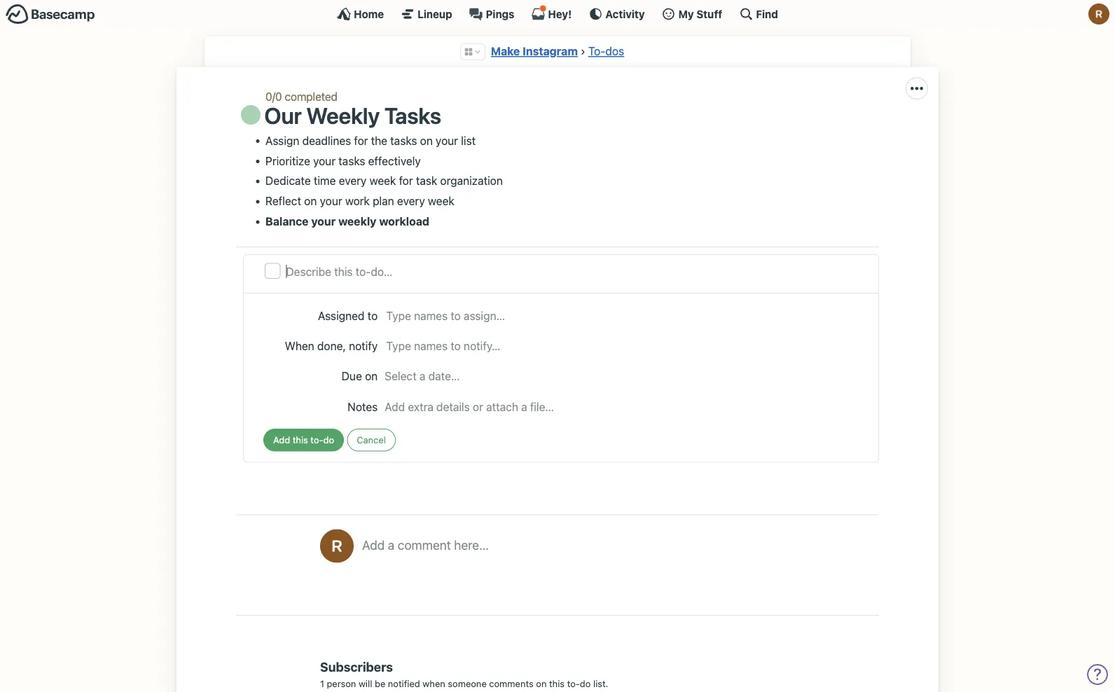 Task type: locate. For each thing, give the bounding box(es) containing it.
1 vertical spatial for
[[399, 174, 413, 188]]

tasks
[[390, 134, 417, 147], [339, 154, 365, 167]]

Assigned to text field
[[385, 306, 859, 325]]

due on
[[342, 370, 378, 383]]

my
[[678, 8, 694, 20]]

tasks
[[384, 102, 441, 128]]

0 horizontal spatial for
[[354, 134, 368, 147]]

0/0
[[265, 90, 282, 103]]

done,
[[317, 339, 346, 353]]

on left this
[[536, 678, 547, 689]]

will
[[359, 678, 372, 689]]

comment
[[398, 537, 451, 552]]

plan
[[373, 194, 394, 208]]

1 vertical spatial tasks
[[339, 154, 365, 167]]

your
[[436, 134, 458, 147], [313, 154, 336, 167], [320, 194, 342, 208], [311, 215, 336, 228]]

work
[[345, 194, 370, 208]]

here…
[[454, 537, 489, 552]]

1 horizontal spatial tasks
[[390, 134, 417, 147]]

add a comment here…
[[362, 537, 489, 552]]

notes
[[348, 400, 378, 413]]

on
[[420, 134, 433, 147], [304, 194, 317, 208], [365, 370, 378, 383], [536, 678, 547, 689]]

1 vertical spatial every
[[397, 194, 425, 208]]

tasks up effectively
[[390, 134, 417, 147]]

0 vertical spatial tasks
[[390, 134, 417, 147]]

for left task
[[399, 174, 413, 188]]

for left the
[[354, 134, 368, 147]]

reflect
[[265, 194, 301, 208]]

lineup
[[418, 8, 452, 20]]

main element
[[0, 0, 1115, 27]]

comments
[[489, 678, 534, 689]]

activity link
[[589, 7, 645, 21]]

make instagram
[[491, 44, 578, 58]]

hey!
[[548, 8, 572, 20]]

cancel button
[[347, 429, 396, 451]]

0 horizontal spatial tasks
[[339, 154, 365, 167]]

0 vertical spatial every
[[339, 174, 367, 188]]

home
[[354, 8, 384, 20]]

time
[[314, 174, 336, 188]]

1 vertical spatial week
[[428, 194, 454, 208]]

do
[[580, 678, 591, 689]]

for
[[354, 134, 368, 147], [399, 174, 413, 188]]

our weekly tasks
[[264, 102, 441, 128]]

week up plan
[[370, 174, 396, 188]]

0 vertical spatial week
[[370, 174, 396, 188]]

tasks down deadlines
[[339, 154, 365, 167]]

to-dos link
[[588, 44, 624, 58]]

make
[[491, 44, 520, 58]]

subscribers 1 person will be notified when someone comments on this to-do list.
[[320, 659, 608, 689]]

task
[[416, 174, 437, 188]]

your up 'time' on the left of page
[[313, 154, 336, 167]]

find button
[[739, 7, 778, 21]]

on down 'time' on the left of page
[[304, 194, 317, 208]]

notified
[[388, 678, 420, 689]]

every
[[339, 174, 367, 188], [397, 194, 425, 208]]

dos
[[606, 44, 624, 58]]

switch accounts image
[[6, 4, 95, 25]]

be
[[375, 678, 385, 689]]

list
[[461, 134, 476, 147]]

instagram
[[523, 44, 578, 58]]

When done, notify text field
[[385, 337, 859, 355]]

week down task
[[428, 194, 454, 208]]

on down tasks
[[420, 134, 433, 147]]

make instagram link
[[491, 44, 578, 58]]

every up work
[[339, 174, 367, 188]]

›
[[581, 44, 585, 58]]

week
[[370, 174, 396, 188], [428, 194, 454, 208]]

0/0 completed
[[265, 90, 338, 103]]

› to-dos
[[581, 44, 624, 58]]

our weekly tasks link
[[264, 102, 441, 128]]

effectively
[[368, 154, 421, 167]]

every up workload
[[397, 194, 425, 208]]

assign
[[265, 134, 299, 147]]

None submit
[[263, 429, 344, 451]]



Task type: describe. For each thing, give the bounding box(es) containing it.
To-do name text field
[[286, 263, 869, 281]]

0 horizontal spatial week
[[370, 174, 396, 188]]

notify
[[349, 339, 378, 353]]

weekly
[[306, 102, 380, 128]]

when
[[285, 339, 314, 353]]

prioritize
[[265, 154, 310, 167]]

your left list
[[436, 134, 458, 147]]

dedicate
[[265, 174, 311, 188]]

pings button
[[469, 7, 514, 21]]

add a comment here… button
[[362, 529, 865, 592]]

activity
[[605, 8, 645, 20]]

balance
[[265, 215, 309, 228]]

lineup link
[[401, 7, 452, 21]]

your left weekly at the top of page
[[311, 215, 336, 228]]

home link
[[337, 7, 384, 21]]

our
[[264, 102, 302, 128]]

on inside subscribers 1 person will be notified when someone comments on this to-do list.
[[536, 678, 547, 689]]

add
[[362, 537, 385, 552]]

assigned
[[318, 309, 365, 322]]

completed
[[285, 90, 338, 103]]

ruby image
[[320, 529, 354, 563]]

1
[[320, 678, 324, 689]]

1 horizontal spatial every
[[397, 194, 425, 208]]

workload
[[379, 215, 429, 228]]

when
[[423, 678, 445, 689]]

1 horizontal spatial week
[[428, 194, 454, 208]]

my stuff button
[[662, 7, 722, 21]]

on right 'due'
[[365, 370, 378, 383]]

someone
[[448, 678, 487, 689]]

1 horizontal spatial for
[[399, 174, 413, 188]]

Notes text field
[[385, 398, 859, 415]]

when done, notify
[[285, 339, 378, 353]]

the
[[371, 134, 387, 147]]

to-
[[567, 678, 580, 689]]

stuff
[[697, 8, 722, 20]]

ruby image
[[1089, 4, 1110, 25]]

organization
[[440, 174, 503, 188]]

to
[[368, 309, 378, 322]]

cancel
[[357, 435, 386, 445]]

0 vertical spatial for
[[354, 134, 368, 147]]

pings
[[486, 8, 514, 20]]

to-
[[588, 44, 606, 58]]

my stuff
[[678, 8, 722, 20]]

subscribers
[[320, 659, 393, 675]]

your down 'time' on the left of page
[[320, 194, 342, 208]]

list.
[[593, 678, 608, 689]]

0/0 completed link
[[265, 90, 338, 103]]

assigned to
[[318, 309, 378, 322]]

assign deadlines for the tasks on your list prioritize your tasks effectively dedicate time every week for task organization reflect on your work plan every week balance your weekly workload
[[265, 134, 503, 228]]

Due on text field
[[385, 368, 859, 385]]

person
[[327, 678, 356, 689]]

find
[[756, 8, 778, 20]]

deadlines
[[302, 134, 351, 147]]

weekly
[[338, 215, 377, 228]]

hey! button
[[531, 5, 572, 21]]

this
[[549, 678, 565, 689]]

a
[[388, 537, 395, 552]]

0 horizontal spatial every
[[339, 174, 367, 188]]

due
[[342, 370, 362, 383]]



Task type: vqa. For each thing, say whether or not it's contained in the screenshot.
"Your"
yes



